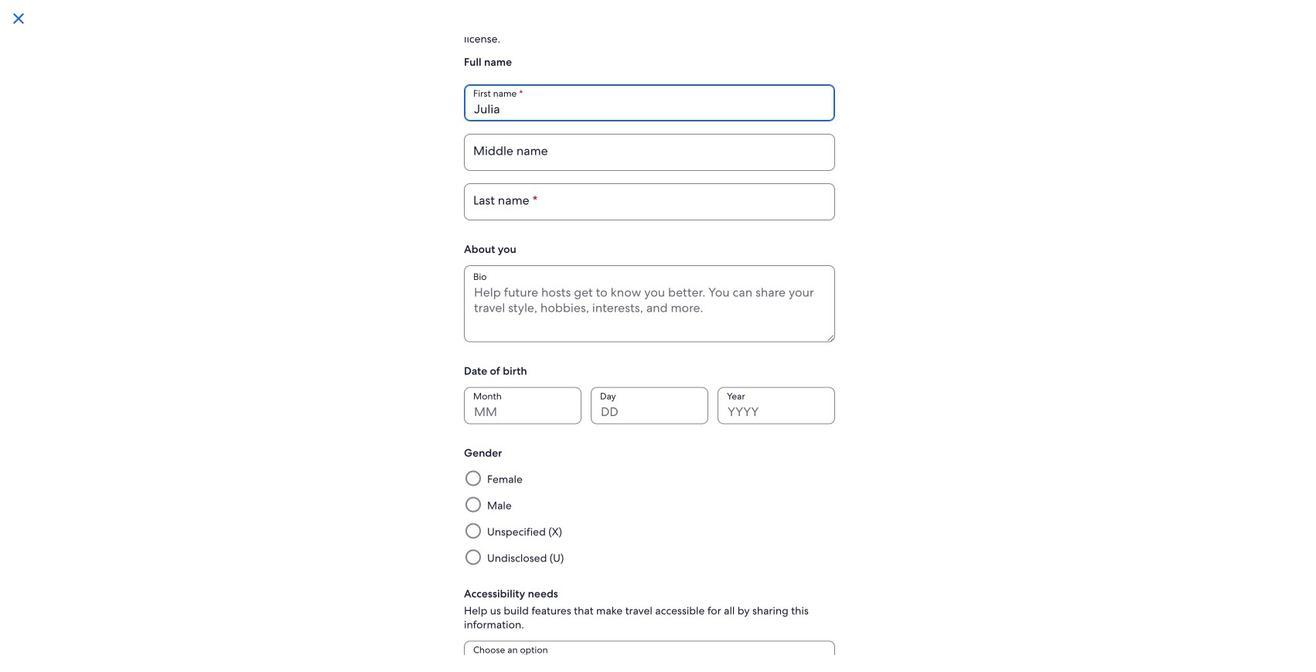 Task type: vqa. For each thing, say whether or not it's contained in the screenshot.
MM telephone field
yes



Task type: describe. For each thing, give the bounding box(es) containing it.
DD telephone field
[[591, 387, 709, 424]]

close image
[[9, 9, 28, 28]]

Help future hosts get to know you better. You can share your travel style, hobbies, interests, and more. text field
[[464, 265, 836, 342]]

directional image
[[740, 636, 758, 655]]



Task type: locate. For each thing, give the bounding box(es) containing it.
None text field
[[464, 84, 836, 121]]

dialog
[[0, 0, 1300, 655]]

None text field
[[464, 134, 836, 171], [464, 183, 836, 221], [464, 134, 836, 171], [464, 183, 836, 221]]

YYYY telephone field
[[718, 387, 836, 424]]

MM telephone field
[[464, 387, 582, 424]]



